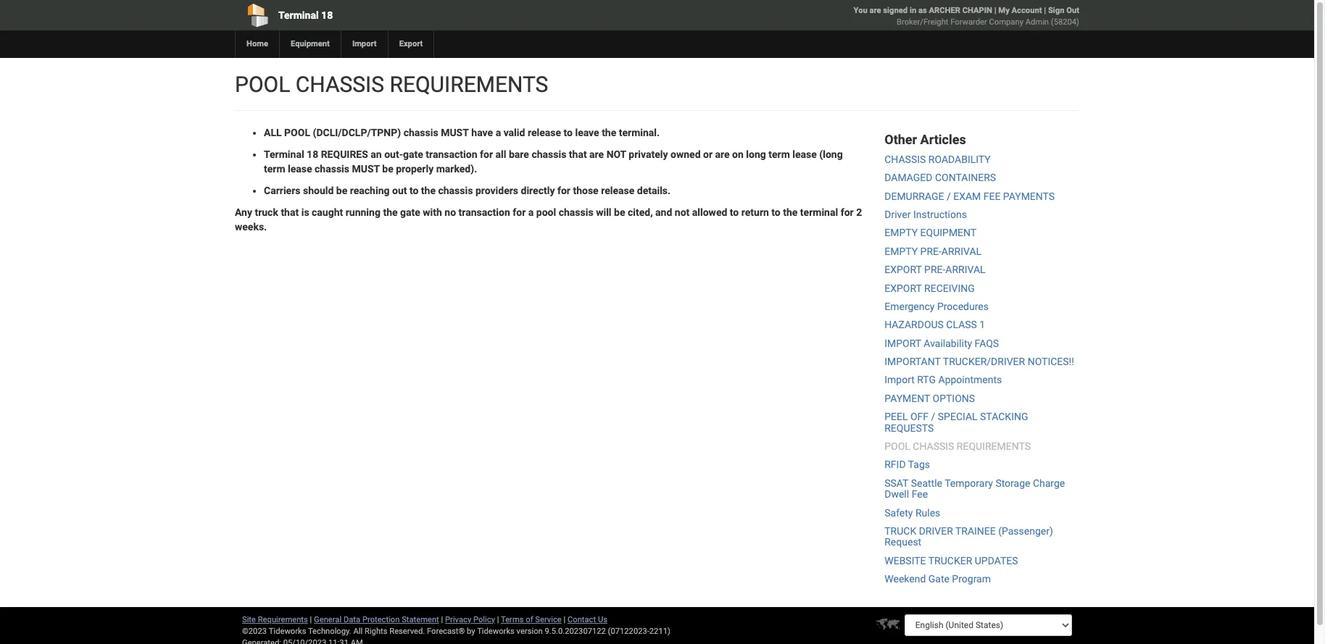 Task type: vqa. For each thing, say whether or not it's contained in the screenshot.
third the $0.00 from the top
no



Task type: locate. For each thing, give the bounding box(es) containing it.
to right return
[[772, 207, 781, 218]]

transaction down providers
[[459, 207, 510, 218]]

0 vertical spatial terminal
[[278, 9, 319, 21]]

for left all
[[480, 149, 493, 160]]

0 vertical spatial pool
[[235, 72, 290, 97]]

chassis down import link
[[296, 72, 384, 97]]

all
[[264, 127, 282, 138]]

website trucker updates link
[[885, 555, 1018, 567]]

data
[[344, 615, 360, 625]]

us
[[598, 615, 608, 625]]

transaction up marked).
[[426, 149, 477, 160]]

chassis
[[296, 72, 384, 97], [885, 154, 926, 165], [913, 441, 954, 452]]

terminal inside terminal 18 requires an out-gate transaction for all bare chassis that are not privately owned or are on long term lease (long term lease chassis must be properly marked).
[[264, 149, 304, 160]]

1 vertical spatial import
[[885, 374, 915, 386]]

1 horizontal spatial a
[[528, 207, 534, 218]]

0 vertical spatial lease
[[793, 149, 817, 160]]

safety
[[885, 507, 913, 519]]

2211)
[[650, 627, 671, 636]]

release up will
[[601, 185, 635, 196]]

chassis down those
[[559, 207, 594, 218]]

1 horizontal spatial 18
[[321, 9, 333, 21]]

be right the "should"
[[336, 185, 348, 196]]

home
[[247, 39, 268, 49]]

export up export receiving 'link' on the top right of the page
[[885, 264, 922, 276]]

export link
[[388, 30, 434, 58]]

site requirements | general data protection statement | privacy policy | terms of service | contact us ©2023 tideworks technology. all rights reserved. forecast® by tideworks version 9.5.0.202307122 (07122023-2211)
[[242, 615, 671, 636]]

sign out link
[[1048, 6, 1080, 15]]

with
[[423, 207, 442, 218]]

reaching
[[350, 185, 390, 196]]

terminal
[[278, 9, 319, 21], [264, 149, 304, 160]]

driver
[[919, 526, 953, 537]]

valid
[[504, 127, 525, 138]]

rfid
[[885, 459, 906, 471]]

gate up properly
[[403, 149, 423, 160]]

details.
[[637, 185, 671, 196]]

chassis
[[532, 149, 567, 160], [315, 163, 349, 175], [438, 185, 473, 196], [559, 207, 594, 218]]

1 vertical spatial gate
[[400, 207, 420, 218]]

1 vertical spatial /
[[931, 411, 936, 423]]

an
[[371, 149, 382, 160]]

(07122023-
[[608, 627, 650, 636]]

arrival up receiving
[[946, 264, 986, 276]]

containers
[[935, 172, 996, 184]]

0 vertical spatial /
[[947, 190, 951, 202]]

|
[[995, 6, 997, 15], [1044, 6, 1046, 15], [310, 615, 312, 625], [441, 615, 443, 625], [497, 615, 499, 625], [564, 615, 566, 625]]

damaged containers link
[[885, 172, 996, 184]]

hazardous
[[885, 319, 944, 331]]

| left general
[[310, 615, 312, 625]]

are right or
[[715, 149, 730, 160]]

1 horizontal spatial that
[[569, 149, 587, 160]]

are right you
[[870, 6, 881, 15]]

1 vertical spatial requirements
[[957, 441, 1031, 452]]

chassis down marked).
[[438, 185, 473, 196]]

0 vertical spatial arrival
[[942, 246, 982, 257]]

1 vertical spatial be
[[336, 185, 348, 196]]

0 horizontal spatial are
[[590, 149, 604, 160]]

1 vertical spatial transaction
[[459, 207, 510, 218]]

18 inside terminal 18 requires an out-gate transaction for all bare chassis that are not privately owned or are on long term lease (long term lease chassis must be properly marked).
[[307, 149, 318, 160]]

pre- down empty equipment link at top
[[921, 246, 942, 257]]

0 horizontal spatial 18
[[307, 149, 318, 160]]

18 up equipment
[[321, 9, 333, 21]]

be inside terminal 18 requires an out-gate transaction for all bare chassis that are not privately owned or are on long term lease (long term lease chassis must be properly marked).
[[382, 163, 394, 175]]

terminal up equipment
[[278, 9, 319, 21]]

gate inside terminal 18 requires an out-gate transaction for all bare chassis that are not privately owned or are on long term lease (long term lease chassis must be properly marked).
[[403, 149, 423, 160]]

chassis up tags
[[913, 441, 954, 452]]

/ right off
[[931, 411, 936, 423]]

pool up rfid
[[885, 441, 911, 452]]

the down out
[[383, 207, 398, 218]]

a left the valid
[[496, 127, 501, 138]]

1 vertical spatial empty
[[885, 246, 918, 257]]

ssat seattle temporary storage charge dwell fee link
[[885, 478, 1065, 500]]

1 export from the top
[[885, 264, 922, 276]]

| left my
[[995, 6, 997, 15]]

terms of service link
[[501, 615, 562, 625]]

notices!!
[[1028, 356, 1074, 368]]

(58204)
[[1051, 17, 1080, 27]]

0 horizontal spatial be
[[336, 185, 348, 196]]

| up the 9.5.0.202307122
[[564, 615, 566, 625]]

sign
[[1048, 6, 1065, 15]]

/ left 'exam'
[[947, 190, 951, 202]]

gate left with
[[400, 207, 420, 218]]

options
[[933, 393, 975, 404]]

terminal 18 requires an out-gate transaction for all bare chassis that are not privately owned or are on long term lease (long term lease chassis must be properly marked).
[[264, 149, 843, 175]]

2 vertical spatial chassis
[[913, 441, 954, 452]]

1 vertical spatial that
[[281, 207, 299, 218]]

terminal down all
[[264, 149, 304, 160]]

privately
[[629, 149, 668, 160]]

18 for terminal 18
[[321, 9, 333, 21]]

0 vertical spatial requirements
[[390, 72, 548, 97]]

that
[[569, 149, 587, 160], [281, 207, 299, 218]]

1
[[980, 319, 986, 331]]

requirements up all pool (dcli/dclp/tpnp) chassis must have a valid release to leave the terminal.
[[390, 72, 548, 97]]

to left leave
[[564, 127, 573, 138]]

0 horizontal spatial that
[[281, 207, 299, 218]]

0 vertical spatial empty
[[885, 227, 918, 239]]

18 for terminal 18 requires an out-gate transaction for all bare chassis that are not privately owned or are on long term lease (long term lease chassis must be properly marked).
[[307, 149, 318, 160]]

be down the out-
[[382, 163, 394, 175]]

0 horizontal spatial import
[[352, 39, 377, 49]]

truck
[[255, 207, 278, 218]]

any truck that is caught running the gate with no transaction for a pool chassis will be cited, and not allowed to return to the terminal for 2 weeks.
[[235, 207, 862, 233]]

are left not
[[590, 149, 604, 160]]

2 horizontal spatial be
[[614, 207, 625, 218]]

0 horizontal spatial release
[[528, 127, 561, 138]]

1 vertical spatial 18
[[307, 149, 318, 160]]

requirements inside other articles chassis roadability damaged containers demurrage / exam fee payments driver instructions empty equipment empty pre-arrival export pre-arrival export receiving emergency procedures hazardous class 1 import availability faqs important trucker/driver notices!! import rtg appointments payment options peel off / special stacking requests pool chassis requirements rfid tags ssat seattle temporary storage charge dwell fee safety rules truck driver trainee (passenger) request website trucker updates weekend gate program
[[957, 441, 1031, 452]]

hazardous class 1 link
[[885, 319, 986, 331]]

lease up carriers
[[288, 163, 312, 175]]

pool down home link
[[235, 72, 290, 97]]

rtg
[[917, 374, 936, 386]]

term right long
[[769, 149, 790, 160]]

1 empty from the top
[[885, 227, 918, 239]]

out
[[1067, 6, 1080, 15]]

no
[[445, 207, 456, 218]]

2 empty from the top
[[885, 246, 918, 257]]

that down leave
[[569, 149, 587, 160]]

my account link
[[999, 6, 1042, 15]]

2 horizontal spatial are
[[870, 6, 881, 15]]

other articles chassis roadability damaged containers demurrage / exam fee payments driver instructions empty equipment empty pre-arrival export pre-arrival export receiving emergency procedures hazardous class 1 import availability faqs important trucker/driver notices!! import rtg appointments payment options peel off / special stacking requests pool chassis requirements rfid tags ssat seattle temporary storage charge dwell fee safety rules truck driver trainee (passenger) request website trucker updates weekend gate program
[[885, 132, 1074, 585]]

export up emergency
[[885, 282, 922, 294]]

1 vertical spatial term
[[264, 163, 285, 175]]

truck driver trainee (passenger) request link
[[885, 526, 1053, 548]]

1 horizontal spatial requirements
[[957, 441, 1031, 452]]

1 horizontal spatial are
[[715, 149, 730, 160]]

1 vertical spatial lease
[[288, 163, 312, 175]]

import
[[352, 39, 377, 49], [885, 374, 915, 386]]

1 horizontal spatial lease
[[793, 149, 817, 160]]

tags
[[908, 459, 930, 471]]

to left return
[[730, 207, 739, 218]]

release right the valid
[[528, 127, 561, 138]]

to right out
[[410, 185, 419, 196]]

1 horizontal spatial import
[[885, 374, 915, 386]]

empty down driver
[[885, 227, 918, 239]]

general
[[314, 615, 342, 625]]

0 horizontal spatial requirements
[[390, 72, 548, 97]]

instructions
[[913, 209, 967, 220]]

pool
[[536, 207, 556, 218]]

1 vertical spatial export
[[885, 282, 922, 294]]

lease left the (long
[[793, 149, 817, 160]]

0 horizontal spatial term
[[264, 163, 285, 175]]

be inside the any truck that is caught running the gate with no transaction for a pool chassis will be cited, and not allowed to return to the terminal for 2 weeks.
[[614, 207, 625, 218]]

chassis up damaged
[[885, 154, 926, 165]]

export
[[399, 39, 423, 49]]

that inside terminal 18 requires an out-gate transaction for all bare chassis that are not privately owned or are on long term lease (long term lease chassis must be properly marked).
[[569, 149, 587, 160]]

equipment link
[[279, 30, 341, 58]]

requirements down stacking
[[957, 441, 1031, 452]]

not
[[607, 149, 626, 160]]

0 vertical spatial be
[[382, 163, 394, 175]]

for inside terminal 18 requires an out-gate transaction for all bare chassis that are not privately owned or are on long term lease (long term lease chassis must be properly marked).
[[480, 149, 493, 160]]

0 vertical spatial that
[[569, 149, 587, 160]]

import left export link
[[352, 39, 377, 49]]

transaction inside terminal 18 requires an out-gate transaction for all bare chassis that are not privately owned or are on long term lease (long term lease chassis must be properly marked).
[[426, 149, 477, 160]]

1 horizontal spatial be
[[382, 163, 394, 175]]

a left pool
[[528, 207, 534, 218]]

1 horizontal spatial release
[[601, 185, 635, 196]]

2
[[856, 207, 862, 218]]

not
[[675, 207, 690, 218]]

demurrage / exam fee payments link
[[885, 190, 1055, 202]]

0 vertical spatial transaction
[[426, 149, 477, 160]]

0 vertical spatial 18
[[321, 9, 333, 21]]

empty down empty equipment link at top
[[885, 246, 918, 257]]

1 horizontal spatial term
[[769, 149, 790, 160]]

2 vertical spatial pool
[[885, 441, 911, 452]]

be right will
[[614, 207, 625, 218]]

0 vertical spatial gate
[[403, 149, 423, 160]]

special
[[938, 411, 978, 423]]

import up payment
[[885, 374, 915, 386]]

term up carriers
[[264, 163, 285, 175]]

0 horizontal spatial a
[[496, 127, 501, 138]]

articles
[[921, 132, 966, 147]]

policy
[[473, 615, 495, 625]]

1 vertical spatial terminal
[[264, 149, 304, 160]]

terminal 18 link
[[235, 0, 574, 30]]

charge
[[1033, 478, 1065, 489]]

2 vertical spatial be
[[614, 207, 625, 218]]

a inside the any truck that is caught running the gate with no transaction for a pool chassis will be cited, and not allowed to return to the terminal for 2 weeks.
[[528, 207, 534, 218]]

0 vertical spatial export
[[885, 264, 922, 276]]

pre-
[[921, 246, 942, 257], [924, 264, 946, 276]]

equipment
[[291, 39, 330, 49]]

in
[[910, 6, 917, 15]]

pre- down empty pre-arrival link
[[924, 264, 946, 276]]

providers
[[476, 185, 518, 196]]

updates
[[975, 555, 1018, 567]]

reserved.
[[390, 627, 425, 636]]

1 vertical spatial a
[[528, 207, 534, 218]]

pool right all
[[284, 127, 310, 138]]

export receiving link
[[885, 282, 975, 294]]

out-
[[384, 149, 403, 160]]

18 left requires
[[307, 149, 318, 160]]

weekend
[[885, 574, 926, 585]]

all pool (dcli/dclp/tpnp) chassis must have a valid release to leave the terminal.
[[264, 127, 660, 138]]

chassis roadability link
[[885, 154, 991, 165]]

ssat
[[885, 478, 909, 489]]

0 vertical spatial import
[[352, 39, 377, 49]]

roadability
[[929, 154, 991, 165]]

contact
[[568, 615, 596, 625]]

1 vertical spatial chassis
[[885, 154, 926, 165]]

arrival down the equipment
[[942, 246, 982, 257]]

requests
[[885, 422, 934, 434]]

that left 'is'
[[281, 207, 299, 218]]



Task type: describe. For each thing, give the bounding box(es) containing it.
signed
[[883, 6, 908, 15]]

any
[[235, 207, 252, 218]]

fee
[[984, 190, 1001, 202]]

import inside other articles chassis roadability damaged containers demurrage / exam fee payments driver instructions empty equipment empty pre-arrival export pre-arrival export receiving emergency procedures hazardous class 1 import availability faqs important trucker/driver notices!! import rtg appointments payment options peel off / special stacking requests pool chassis requirements rfid tags ssat seattle temporary storage charge dwell fee safety rules truck driver trainee (passenger) request website trucker updates weekend gate program
[[885, 374, 915, 386]]

terminal
[[800, 207, 838, 218]]

| up forecast®
[[441, 615, 443, 625]]

driver
[[885, 209, 911, 220]]

1 vertical spatial release
[[601, 185, 635, 196]]

exam
[[954, 190, 981, 202]]

general data protection statement link
[[314, 615, 439, 625]]

damaged
[[885, 172, 933, 184]]

| left sign
[[1044, 6, 1046, 15]]

dwell
[[885, 489, 909, 500]]

cited,
[[628, 207, 653, 218]]

payments
[[1003, 190, 1055, 202]]

long
[[746, 149, 766, 160]]

service
[[535, 615, 562, 625]]

requires
[[321, 149, 368, 160]]

off
[[911, 411, 929, 423]]

important
[[885, 356, 941, 368]]

all
[[353, 627, 363, 636]]

contact us link
[[568, 615, 608, 625]]

demurrage
[[885, 190, 944, 202]]

out
[[392, 185, 407, 196]]

empty equipment link
[[885, 227, 977, 239]]

class
[[946, 319, 977, 331]]

chapin
[[963, 6, 993, 15]]

account
[[1012, 6, 1042, 15]]

by
[[467, 627, 475, 636]]

0 vertical spatial release
[[528, 127, 561, 138]]

version
[[517, 627, 543, 636]]

1 vertical spatial arrival
[[946, 264, 986, 276]]

for left pool
[[513, 207, 526, 218]]

0 vertical spatial a
[[496, 127, 501, 138]]

equipment
[[921, 227, 977, 239]]

(passenger)
[[999, 526, 1053, 537]]

trucker
[[929, 555, 973, 567]]

chassis inside the any truck that is caught running the gate with no transaction for a pool chassis will be cited, and not allowed to return to the terminal for 2 weeks.
[[559, 207, 594, 218]]

pool chassis requirements
[[235, 72, 548, 97]]

return
[[742, 207, 769, 218]]

2 export from the top
[[885, 282, 922, 294]]

those
[[573, 185, 599, 196]]

emergency
[[885, 301, 935, 312]]

site requirements link
[[242, 615, 308, 625]]

all
[[496, 149, 506, 160]]

for left 2
[[841, 207, 854, 218]]

©2023 tideworks
[[242, 627, 306, 636]]

| up tideworks
[[497, 615, 499, 625]]

weekend gate program link
[[885, 574, 991, 585]]

faqs
[[975, 338, 999, 349]]

import link
[[341, 30, 388, 58]]

storage
[[996, 478, 1031, 489]]

or
[[703, 149, 713, 160]]

that inside the any truck that is caught running the gate with no transaction for a pool chassis will be cited, and not allowed to return to the terminal for 2 weeks.
[[281, 207, 299, 218]]

owned
[[671, 149, 701, 160]]

the right leave
[[602, 127, 617, 138]]

1 vertical spatial pre-
[[924, 264, 946, 276]]

export pre-arrival link
[[885, 264, 986, 276]]

availability
[[924, 338, 972, 349]]

for left those
[[558, 185, 571, 196]]

0 vertical spatial term
[[769, 149, 790, 160]]

weeks.
[[235, 221, 267, 233]]

import rtg appointments link
[[885, 374, 1002, 386]]

import availability faqs link
[[885, 338, 999, 349]]

0 vertical spatial chassis
[[296, 72, 384, 97]]

tideworks
[[477, 627, 515, 636]]

peel
[[885, 411, 908, 423]]

gate inside the any truck that is caught running the gate with no transaction for a pool chassis will be cited, and not allowed to return to the terminal for 2 weeks.
[[400, 207, 420, 218]]

(long
[[820, 149, 843, 160]]

should
[[303, 185, 334, 196]]

statement
[[402, 615, 439, 625]]

forecast®
[[427, 627, 465, 636]]

receiving
[[924, 282, 975, 294]]

caught
[[312, 207, 343, 218]]

seattle
[[911, 478, 943, 489]]

safety rules link
[[885, 507, 941, 519]]

chassis down requires
[[315, 163, 349, 175]]

directly
[[521, 185, 555, 196]]

transaction inside the any truck that is caught running the gate with no transaction for a pool chassis will be cited, and not allowed to return to the terminal for 2 weeks.
[[459, 207, 510, 218]]

trucker/driver
[[943, 356, 1025, 368]]

bare
[[509, 149, 529, 160]]

will
[[596, 207, 612, 218]]

chassis must have
[[404, 127, 493, 138]]

the up with
[[421, 185, 436, 196]]

truck
[[885, 526, 917, 537]]

rules
[[916, 507, 941, 519]]

import
[[885, 338, 921, 349]]

running
[[346, 207, 381, 218]]

terminal for terminal 18
[[278, 9, 319, 21]]

0 horizontal spatial lease
[[288, 163, 312, 175]]

0 horizontal spatial /
[[931, 411, 936, 423]]

1 vertical spatial pool
[[284, 127, 310, 138]]

of
[[526, 615, 533, 625]]

as
[[919, 6, 927, 15]]

the left "terminal"
[[783, 207, 798, 218]]

stacking
[[980, 411, 1028, 423]]

peel off / special stacking requests link
[[885, 411, 1028, 434]]

0 vertical spatial pre-
[[921, 246, 942, 257]]

you are signed in as archer chapin | my account | sign out broker/freight forwarder company admin (58204)
[[854, 6, 1080, 27]]

chassis right bare
[[532, 149, 567, 160]]

other
[[885, 132, 917, 147]]

request
[[885, 537, 922, 548]]

are inside you are signed in as archer chapin | my account | sign out broker/freight forwarder company admin (58204)
[[870, 6, 881, 15]]

terminal 18
[[278, 9, 333, 21]]

protection
[[362, 615, 400, 625]]

privacy
[[445, 615, 471, 625]]

forwarder
[[951, 17, 987, 27]]

terminal for terminal 18 requires an out-gate transaction for all bare chassis that are not privately owned or are on long term lease (long term lease chassis must be properly marked).
[[264, 149, 304, 160]]

pool inside other articles chassis roadability damaged containers demurrage / exam fee payments driver instructions empty equipment empty pre-arrival export pre-arrival export receiving emergency procedures hazardous class 1 import availability faqs important trucker/driver notices!! import rtg appointments payment options peel off / special stacking requests pool chassis requirements rfid tags ssat seattle temporary storage charge dwell fee safety rules truck driver trainee (passenger) request website trucker updates weekend gate program
[[885, 441, 911, 452]]

1 horizontal spatial /
[[947, 190, 951, 202]]



